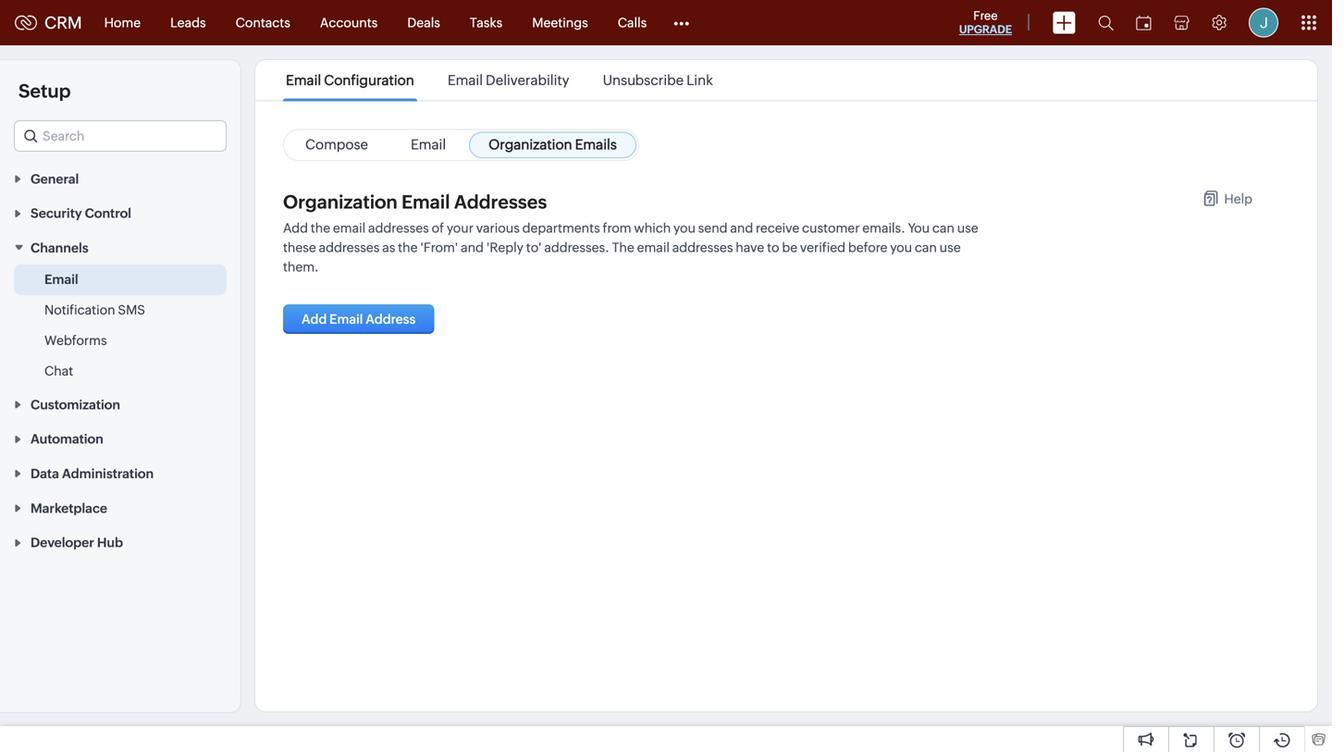 Task type: vqa. For each thing, say whether or not it's contained in the screenshot.
First to the right
no



Task type: describe. For each thing, give the bounding box(es) containing it.
0 horizontal spatial and
[[461, 240, 484, 255]]

channels button
[[0, 230, 241, 265]]

have
[[736, 240, 764, 255]]

of
[[432, 221, 444, 235]]

0 horizontal spatial email link
[[44, 270, 78, 289]]

data administration button
[[0, 456, 241, 490]]

departments
[[522, 221, 600, 235]]

developer
[[31, 535, 94, 550]]

administration
[[62, 466, 154, 481]]

meetings link
[[517, 0, 603, 45]]

your
[[447, 221, 474, 235]]

automation button
[[0, 421, 241, 456]]

email deliverability
[[448, 72, 569, 88]]

0 horizontal spatial the
[[311, 221, 330, 235]]

them.
[[283, 259, 319, 274]]

to
[[767, 240, 779, 255]]

1 vertical spatial email
[[637, 240, 670, 255]]

home link
[[89, 0, 156, 45]]

general button
[[0, 161, 241, 196]]

webforms link
[[44, 331, 107, 350]]

you
[[908, 221, 930, 235]]

add email address button
[[283, 304, 434, 334]]

these
[[283, 240, 316, 255]]

link
[[687, 72, 713, 88]]

send
[[698, 221, 728, 235]]

channels
[[31, 241, 89, 255]]

chat
[[44, 364, 73, 378]]

crm
[[44, 13, 82, 32]]

the
[[612, 240, 634, 255]]

from
[[603, 221, 631, 235]]

create menu element
[[1042, 0, 1087, 45]]

deals
[[407, 15, 440, 30]]

deals link
[[393, 0, 455, 45]]

email inside button
[[330, 312, 363, 327]]

verified
[[800, 240, 846, 255]]

0 vertical spatial use
[[957, 221, 978, 235]]

unsubscribe
[[603, 72, 684, 88]]

email up organization email addresses
[[411, 136, 446, 153]]

help
[[1224, 191, 1253, 206]]

'from'
[[420, 240, 458, 255]]

data
[[31, 466, 59, 481]]

0 vertical spatial and
[[730, 221, 753, 235]]

organization for organization email addresses
[[283, 191, 398, 213]]

channels region
[[0, 265, 241, 387]]

marketplace button
[[0, 490, 241, 525]]

control
[[85, 206, 131, 221]]

tasks link
[[455, 0, 517, 45]]

1 vertical spatial the
[[398, 240, 418, 255]]

customization
[[31, 397, 120, 412]]

customer
[[802, 221, 860, 235]]

addresses up the as
[[368, 221, 429, 235]]

hub
[[97, 535, 123, 550]]

email configuration
[[286, 72, 414, 88]]

webforms
[[44, 333, 107, 348]]

calls link
[[603, 0, 662, 45]]

calendar image
[[1136, 15, 1152, 30]]

upgrade
[[959, 23, 1012, 36]]

data administration
[[31, 466, 154, 481]]

addresses.
[[544, 240, 609, 255]]

which
[[634, 221, 671, 235]]

email inside 'channels' region
[[44, 272, 78, 287]]

general
[[31, 171, 79, 186]]

compose
[[305, 136, 368, 153]]

organization emails link
[[469, 132, 636, 158]]

security control button
[[0, 196, 241, 230]]

customization button
[[0, 387, 241, 421]]

developer hub button
[[0, 525, 241, 559]]

developer hub
[[31, 535, 123, 550]]

addresses down "send"
[[672, 240, 733, 255]]

1 vertical spatial use
[[940, 240, 961, 255]]

setup
[[19, 80, 71, 102]]

organization email addresses
[[283, 191, 547, 213]]

email left configuration
[[286, 72, 321, 88]]

free upgrade
[[959, 9, 1012, 36]]



Task type: locate. For each thing, give the bounding box(es) containing it.
organization
[[489, 136, 572, 153], [283, 191, 398, 213]]

email
[[333, 221, 366, 235], [637, 240, 670, 255]]

leads link
[[156, 0, 221, 45]]

accounts link
[[305, 0, 393, 45]]

email down which
[[637, 240, 670, 255]]

crm link
[[15, 13, 82, 32]]

use right before
[[940, 240, 961, 255]]

1 vertical spatial email link
[[44, 270, 78, 289]]

add the email addresses of your various departments from which you send and receive customer emails. you can use these addresses as the 'from' and 'reply to' addresses. the email addresses have to be verified before you can use them.
[[283, 221, 978, 274]]

addresses
[[454, 191, 547, 213]]

organization emails
[[489, 136, 617, 153]]

add email address
[[302, 312, 416, 327]]

as
[[382, 240, 395, 255]]

1 horizontal spatial email
[[637, 240, 670, 255]]

None field
[[14, 120, 227, 152]]

unsubscribe link link
[[600, 72, 716, 88]]

0 vertical spatial the
[[311, 221, 330, 235]]

calls
[[618, 15, 647, 30]]

organization for organization emails
[[489, 136, 572, 153]]

can
[[932, 221, 955, 235], [915, 240, 937, 255]]

you down emails.
[[890, 240, 912, 255]]

tasks
[[470, 15, 503, 30]]

1 vertical spatial organization
[[283, 191, 398, 213]]

'reply
[[486, 240, 524, 255]]

1 vertical spatial and
[[461, 240, 484, 255]]

email link down channels
[[44, 270, 78, 289]]

0 horizontal spatial you
[[673, 221, 696, 235]]

home
[[104, 15, 141, 30]]

0 vertical spatial add
[[283, 221, 308, 235]]

1 horizontal spatial and
[[730, 221, 753, 235]]

Other Modules field
[[662, 8, 701, 37]]

notification sms link
[[44, 301, 145, 319]]

can down you
[[915, 240, 937, 255]]

you left "send"
[[673, 221, 696, 235]]

organization down compose link
[[283, 191, 398, 213]]

various
[[476, 221, 520, 235]]

sms
[[118, 303, 145, 317]]

add inside add the email addresses of your various departments from which you send and receive customer emails. you can use these addresses as the 'from' and 'reply to' addresses. the email addresses have to be verified before you can use them.
[[283, 221, 308, 235]]

use
[[957, 221, 978, 235], [940, 240, 961, 255]]

list containing email configuration
[[269, 60, 730, 100]]

1 vertical spatial you
[[890, 240, 912, 255]]

receive
[[756, 221, 799, 235]]

add inside button
[[302, 312, 327, 327]]

add down them.
[[302, 312, 327, 327]]

list
[[269, 60, 730, 100]]

compose link
[[286, 132, 388, 158]]

email link
[[391, 132, 465, 158], [44, 270, 78, 289]]

1 horizontal spatial organization
[[489, 136, 572, 153]]

email deliverability link
[[445, 72, 572, 88]]

add for add the email addresses of your various departments from which you send and receive customer emails. you can use these addresses as the 'from' and 'reply to' addresses. the email addresses have to be verified before you can use them.
[[283, 221, 308, 235]]

create menu image
[[1053, 12, 1076, 34]]

0 vertical spatial email link
[[391, 132, 465, 158]]

profile element
[[1238, 0, 1290, 45]]

marketplace
[[31, 501, 107, 516]]

security
[[31, 206, 82, 221]]

before
[[848, 240, 888, 255]]

add up these on the left top of page
[[283, 221, 308, 235]]

can right you
[[932, 221, 955, 235]]

chat link
[[44, 362, 73, 380]]

leads
[[170, 15, 206, 30]]

use right you
[[957, 221, 978, 235]]

unsubscribe link
[[603, 72, 713, 88]]

1 horizontal spatial you
[[890, 240, 912, 255]]

1 horizontal spatial the
[[398, 240, 418, 255]]

email down channels
[[44, 272, 78, 287]]

and up 'have'
[[730, 221, 753, 235]]

0 horizontal spatial email
[[333, 221, 366, 235]]

deliverability
[[486, 72, 569, 88]]

emails
[[575, 136, 617, 153]]

to'
[[526, 240, 542, 255]]

0 vertical spatial can
[[932, 221, 955, 235]]

logo image
[[15, 15, 37, 30]]

be
[[782, 240, 798, 255]]

contacts
[[236, 15, 290, 30]]

the up these on the left top of page
[[311, 221, 330, 235]]

1 horizontal spatial email link
[[391, 132, 465, 158]]

search element
[[1087, 0, 1125, 45]]

0 vertical spatial email
[[333, 221, 366, 235]]

accounts
[[320, 15, 378, 30]]

email configuration link
[[283, 72, 417, 88]]

email down tasks link
[[448, 72, 483, 88]]

add for add email address
[[302, 312, 327, 327]]

meetings
[[532, 15, 588, 30]]

0 vertical spatial organization
[[489, 136, 572, 153]]

and
[[730, 221, 753, 235], [461, 240, 484, 255]]

and down your
[[461, 240, 484, 255]]

notification sms
[[44, 303, 145, 317]]

email left address
[[330, 312, 363, 327]]

1 vertical spatial can
[[915, 240, 937, 255]]

organization down deliverability
[[489, 136, 572, 153]]

email link up organization email addresses
[[391, 132, 465, 158]]

0 horizontal spatial organization
[[283, 191, 398, 213]]

the right the as
[[398, 240, 418, 255]]

security control
[[31, 206, 131, 221]]

search image
[[1098, 15, 1114, 31]]

addresses
[[368, 221, 429, 235], [319, 240, 380, 255], [672, 240, 733, 255]]

email down organization email addresses
[[333, 221, 366, 235]]

add
[[283, 221, 308, 235], [302, 312, 327, 327]]

notification
[[44, 303, 115, 317]]

email
[[286, 72, 321, 88], [448, 72, 483, 88], [411, 136, 446, 153], [402, 191, 450, 213], [44, 272, 78, 287], [330, 312, 363, 327]]

contacts link
[[221, 0, 305, 45]]

profile image
[[1249, 8, 1279, 37]]

free
[[973, 9, 998, 23]]

addresses left the as
[[319, 240, 380, 255]]

you
[[673, 221, 696, 235], [890, 240, 912, 255]]

emails.
[[862, 221, 905, 235]]

automation
[[31, 432, 103, 447]]

address
[[366, 312, 416, 327]]

Search text field
[[15, 121, 226, 151]]

0 vertical spatial you
[[673, 221, 696, 235]]

the
[[311, 221, 330, 235], [398, 240, 418, 255]]

configuration
[[324, 72, 414, 88]]

email up of
[[402, 191, 450, 213]]

1 vertical spatial add
[[302, 312, 327, 327]]



